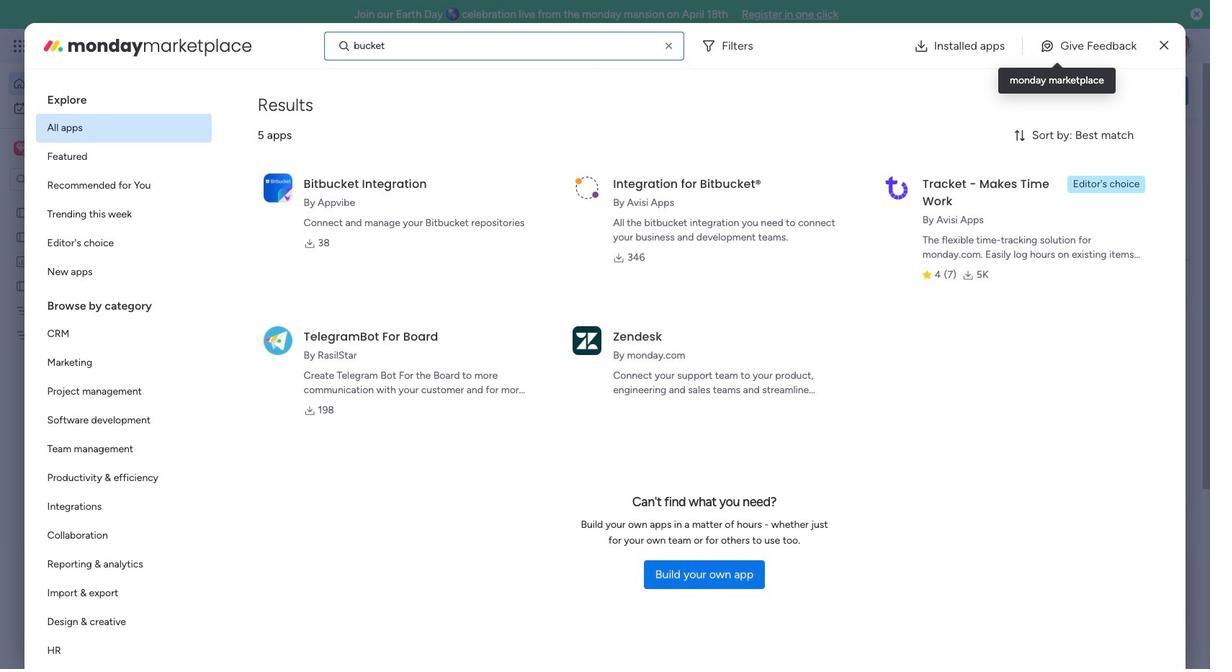 Task type: describe. For each thing, give the bounding box(es) containing it.
1 horizontal spatial monday marketplace image
[[1050, 39, 1064, 53]]

invite members image
[[1018, 39, 1033, 53]]

search everything image
[[1085, 39, 1100, 53]]

2 public board image from the top
[[15, 230, 29, 244]]

v2 user feedback image
[[985, 82, 995, 99]]

workspace selection element
[[14, 140, 120, 159]]

v2 bolt switch image
[[1097, 83, 1105, 98]]

0 horizontal spatial monday marketplace image
[[42, 34, 65, 57]]

1 public board image from the top
[[15, 205, 29, 219]]

3 public board image from the top
[[15, 279, 29, 293]]

update feed image
[[987, 39, 1001, 53]]

terry turtle image
[[1170, 35, 1193, 58]]

2 heading from the top
[[36, 287, 212, 320]]

notifications image
[[955, 39, 969, 53]]



Task type: vqa. For each thing, say whether or not it's contained in the screenshot.
bottom 'heading'
yes



Task type: locate. For each thing, give the bounding box(es) containing it.
circle o image
[[995, 238, 1004, 249]]

quick search results list box
[[223, 164, 938, 531]]

dapulse x slim image
[[1168, 133, 1185, 151]]

0 vertical spatial heading
[[36, 81, 212, 114]]

0 vertical spatial public board image
[[15, 205, 29, 219]]

dapulse x slim image
[[1161, 37, 1169, 54]]

workspace image
[[16, 141, 26, 156]]

app logo image
[[263, 174, 292, 202], [573, 174, 602, 202], [883, 174, 912, 202], [263, 326, 292, 355], [573, 326, 602, 355]]

1 heading from the top
[[36, 81, 212, 114]]

1 vertical spatial heading
[[36, 287, 212, 320]]

option
[[9, 72, 175, 95], [9, 97, 175, 120], [36, 114, 212, 143], [36, 143, 212, 172], [36, 172, 212, 200], [0, 199, 184, 202], [36, 200, 212, 229], [36, 229, 212, 258], [36, 258, 212, 287], [36, 320, 212, 349], [36, 349, 212, 378], [36, 378, 212, 406], [36, 406, 212, 435], [36, 435, 212, 464], [36, 464, 212, 493], [36, 493, 212, 522], [36, 522, 212, 551], [36, 551, 212, 579], [36, 579, 212, 608], [36, 608, 212, 637], [36, 637, 212, 666]]

2 vertical spatial public board image
[[15, 279, 29, 293]]

select product image
[[13, 39, 27, 53]]

see plans image
[[239, 38, 252, 54]]

workspace image
[[14, 141, 28, 156]]

list box
[[36, 81, 212, 670], [0, 197, 184, 542]]

help center element
[[973, 623, 1189, 670]]

public board image
[[15, 205, 29, 219], [15, 230, 29, 244], [15, 279, 29, 293]]

help image
[[1117, 39, 1132, 53]]

public dashboard image
[[15, 254, 29, 268]]

getting started element
[[973, 554, 1189, 612]]

check circle image
[[995, 183, 1004, 193]]

2 image
[[997, 30, 1010, 46]]

Search in workspace field
[[30, 171, 120, 188]]

monday marketplace image right invite members icon on the right
[[1050, 39, 1064, 53]]

heading
[[36, 81, 212, 114], [36, 287, 212, 320]]

monday marketplace image
[[42, 34, 65, 57], [1050, 39, 1064, 53]]

monday marketplace image right select product icon
[[42, 34, 65, 57]]

1 vertical spatial public board image
[[15, 230, 29, 244]]



